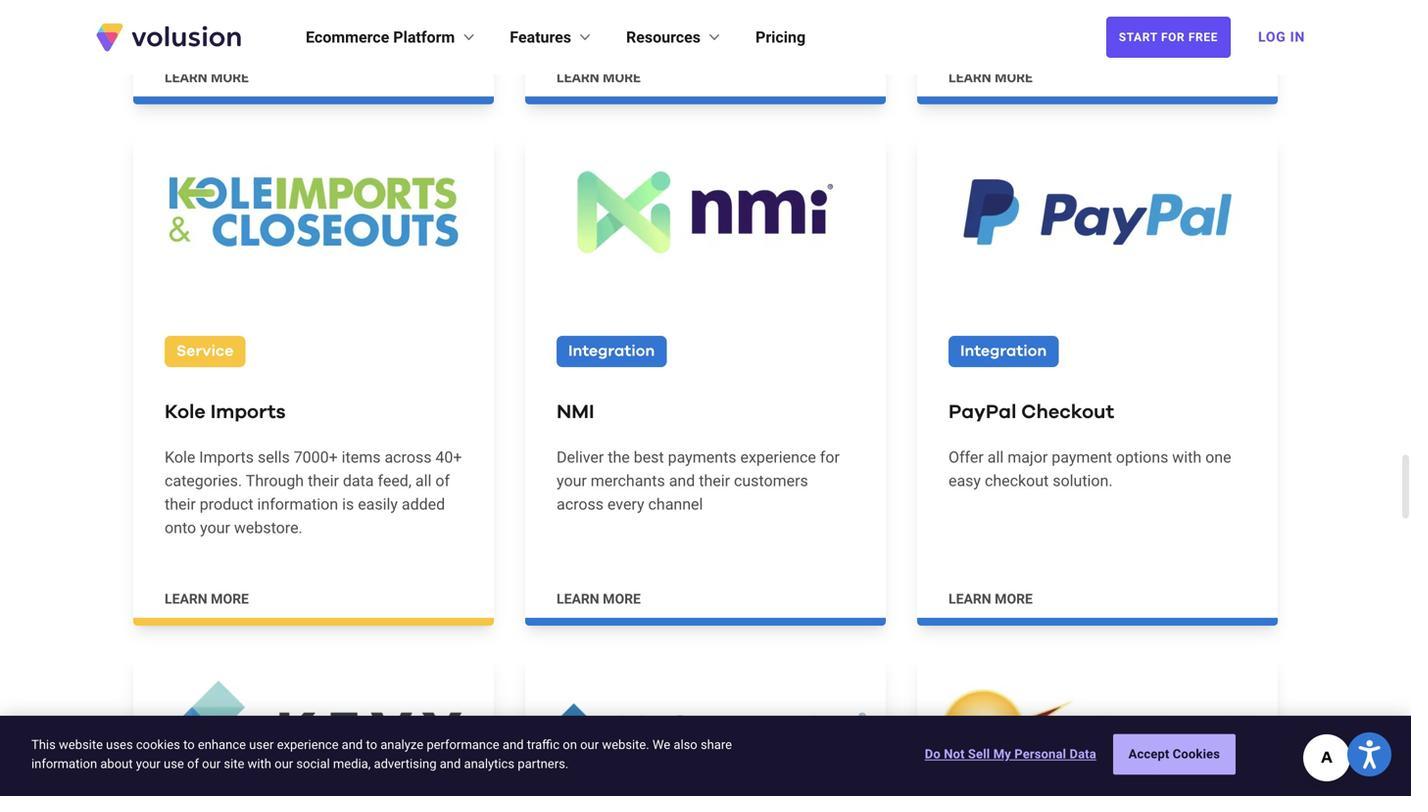 Task type: describe. For each thing, give the bounding box(es) containing it.
free
[[1189, 30, 1219, 44]]

do not sell my personal data
[[925, 748, 1097, 762]]

every
[[608, 495, 645, 514]]

and down performance
[[440, 757, 461, 772]]

their for nmi
[[699, 472, 730, 490]]

with inside offer all major payment options with one easy checkout solution.
[[1173, 448, 1202, 467]]

solution.
[[1053, 472, 1113, 490]]

added
[[402, 495, 445, 514]]

features
[[510, 28, 572, 47]]

your inside deliver the best payments experience for your merchants and their customers across every channel
[[557, 472, 587, 490]]

options
[[1116, 448, 1169, 467]]

7000+
[[294, 448, 338, 467]]

all inside offer all major payment options with one easy checkout solution.
[[988, 448, 1004, 467]]

offer
[[949, 448, 984, 467]]

your inside this website uses cookies to enhance user experience and to analyze performance and traffic on our website. we also share information about your use of our site with our social media, advertising and analytics partners.
[[136, 757, 161, 772]]

payment
[[1052, 448, 1113, 467]]

advertising
[[374, 757, 437, 772]]

imports for kole imports sells 7000+ items across 40+ categories. through their data feed, all of their product information is easily added onto your webstore.
[[199, 448, 254, 467]]

this website uses cookies to enhance user experience and to analyze performance and traffic on our website. we also share information about your use of our site with our social media, advertising and analytics partners.
[[31, 738, 732, 772]]

ecommerce
[[306, 28, 389, 47]]

items
[[342, 448, 381, 467]]

is
[[342, 495, 354, 514]]

information inside this website uses cookies to enhance user experience and to analyze performance and traffic on our website. we also share information about your use of our site with our social media, advertising and analytics partners.
[[31, 757, 97, 772]]

2 to from the left
[[366, 738, 377, 753]]

use
[[164, 757, 184, 772]]

partners.
[[518, 757, 569, 772]]

paladin image
[[918, 658, 1278, 797]]

their for kole imports
[[308, 472, 339, 490]]

feed,
[[378, 472, 412, 490]]

uses
[[106, 738, 133, 753]]

accept cookies
[[1129, 748, 1220, 762]]

site
[[224, 757, 244, 772]]

1 learn more link from the left
[[133, 0, 494, 104]]

2 horizontal spatial our
[[580, 738, 599, 753]]

media,
[[333, 757, 371, 772]]

kole imports
[[165, 403, 286, 422]]

1 to from the left
[[183, 738, 195, 753]]

kole imports image
[[133, 136, 494, 289]]

log
[[1259, 29, 1287, 45]]

customers
[[734, 472, 809, 490]]

easy
[[949, 472, 981, 490]]

start
[[1119, 30, 1158, 44]]

data
[[343, 472, 374, 490]]

we
[[653, 738, 671, 753]]

log in
[[1259, 29, 1306, 45]]

open accessibe: accessibility options, statement and help image
[[1359, 741, 1381, 770]]

log in link
[[1247, 16, 1318, 59]]

categories.
[[165, 472, 242, 490]]

analytics
[[464, 757, 515, 772]]

experience inside this website uses cookies to enhance user experience and to analyze performance and traffic on our website. we also share information about your use of our site with our social media, advertising and analytics partners.
[[277, 738, 339, 753]]

across inside deliver the best payments experience for your merchants and their customers across every channel
[[557, 495, 604, 514]]

experience inside deliver the best payments experience for your merchants and their customers across every channel
[[741, 448, 816, 467]]

channel
[[648, 495, 703, 514]]

2 learn more link from the left
[[525, 0, 886, 104]]

analyze
[[381, 738, 424, 753]]

accept cookies button
[[1113, 735, 1236, 776]]

enhance
[[198, 738, 246, 753]]

about
[[100, 757, 133, 772]]

and up media,
[[342, 738, 363, 753]]

all inside kole imports sells 7000+ items across 40+ categories. through their data feed, all of their product information is easily added onto your webstore.
[[416, 472, 432, 490]]

of inside this website uses cookies to enhance user experience and to analyze performance and traffic on our website. we also share information about your use of our site with our social media, advertising and analytics partners.
[[187, 757, 199, 772]]

nmi
[[557, 403, 595, 422]]

checkout
[[1022, 403, 1115, 422]]

performance
[[427, 738, 500, 753]]



Task type: locate. For each thing, give the bounding box(es) containing it.
0 vertical spatial imports
[[210, 403, 286, 422]]

across inside kole imports sells 7000+ items across 40+ categories. through their data feed, all of their product information is easily added onto your webstore.
[[385, 448, 432, 467]]

1 vertical spatial with
[[248, 757, 271, 772]]

my
[[994, 748, 1012, 762]]

information inside kole imports sells 7000+ items across 40+ categories. through their data feed, all of their product information is easily added onto your webstore.
[[257, 495, 338, 514]]

1 vertical spatial all
[[416, 472, 432, 490]]

offer all major payment options with one easy checkout solution.
[[949, 448, 1232, 490]]

1 vertical spatial kole
[[165, 448, 195, 467]]

0 vertical spatial with
[[1173, 448, 1202, 467]]

through
[[246, 472, 304, 490]]

paypal
[[949, 403, 1017, 422]]

pricing link
[[756, 25, 806, 49]]

imports up sells
[[210, 403, 286, 422]]

paypal checkout
[[949, 403, 1115, 422]]

1 vertical spatial imports
[[199, 448, 254, 467]]

mycorporation image
[[525, 658, 886, 797]]

1 horizontal spatial of
[[436, 472, 450, 490]]

learn more
[[165, 69, 249, 86], [557, 69, 641, 86], [949, 69, 1033, 86], [165, 591, 249, 608], [557, 591, 641, 608], [949, 591, 1033, 608]]

resources
[[626, 28, 701, 47]]

kole inside kole imports sells 7000+ items across 40+ categories. through their data feed, all of their product information is easily added onto your webstore.
[[165, 448, 195, 467]]

in
[[1291, 29, 1306, 45]]

2 horizontal spatial their
[[699, 472, 730, 490]]

imports up categories.
[[199, 448, 254, 467]]

kole down service
[[165, 403, 206, 422]]

your
[[557, 472, 587, 490], [200, 519, 230, 538], [136, 757, 161, 772]]

integration for nmi
[[569, 344, 655, 360]]

payments
[[668, 448, 737, 467]]

with down user
[[248, 757, 271, 772]]

all up added
[[416, 472, 432, 490]]

experience up social
[[277, 738, 339, 753]]

0 vertical spatial all
[[988, 448, 1004, 467]]

personal
[[1015, 748, 1067, 762]]

1 vertical spatial experience
[[277, 738, 339, 753]]

one
[[1206, 448, 1232, 467]]

best
[[634, 448, 664, 467]]

0 horizontal spatial to
[[183, 738, 195, 753]]

merchants
[[591, 472, 665, 490]]

2 integration from the left
[[961, 344, 1047, 360]]

do
[[925, 748, 941, 762]]

1 horizontal spatial all
[[988, 448, 1004, 467]]

kole up categories.
[[165, 448, 195, 467]]

1 horizontal spatial experience
[[741, 448, 816, 467]]

1 horizontal spatial learn more link
[[525, 0, 886, 104]]

2 kole from the top
[[165, 448, 195, 467]]

kole
[[165, 403, 206, 422], [165, 448, 195, 467]]

not
[[944, 748, 965, 762]]

their down 7000+
[[308, 472, 339, 490]]

of down 40+
[[436, 472, 450, 490]]

learn more button
[[165, 68, 249, 87], [557, 68, 641, 87], [949, 68, 1033, 87], [165, 590, 249, 610], [557, 590, 641, 610], [949, 590, 1033, 610]]

0 vertical spatial kole
[[165, 403, 206, 422]]

of right use
[[187, 757, 199, 772]]

their up the onto
[[165, 495, 196, 514]]

do not sell my personal data button
[[925, 736, 1097, 775]]

0 horizontal spatial their
[[165, 495, 196, 514]]

0 vertical spatial across
[[385, 448, 432, 467]]

integration up nmi
[[569, 344, 655, 360]]

to
[[183, 738, 195, 753], [366, 738, 377, 753]]

cookies
[[1173, 748, 1220, 762]]

1 horizontal spatial with
[[1173, 448, 1202, 467]]

0 vertical spatial your
[[557, 472, 587, 490]]

1 vertical spatial across
[[557, 495, 604, 514]]

platform
[[393, 28, 455, 47]]

0 horizontal spatial learn more link
[[133, 0, 494, 104]]

information down through
[[257, 495, 338, 514]]

nmi image
[[525, 136, 886, 289]]

1 integration from the left
[[569, 344, 655, 360]]

integration
[[569, 344, 655, 360], [961, 344, 1047, 360]]

product
[[200, 495, 253, 514]]

0 horizontal spatial our
[[202, 757, 221, 772]]

data
[[1070, 748, 1097, 762]]

start for free
[[1119, 30, 1219, 44]]

2 vertical spatial your
[[136, 757, 161, 772]]

share
[[701, 738, 732, 753]]

across left the every
[[557, 495, 604, 514]]

sell
[[968, 748, 990, 762]]

0 horizontal spatial of
[[187, 757, 199, 772]]

social
[[296, 757, 330, 772]]

experience up customers
[[741, 448, 816, 467]]

their inside deliver the best payments experience for your merchants and their customers across every channel
[[699, 472, 730, 490]]

1 kole from the top
[[165, 403, 206, 422]]

ecommerce platform button
[[306, 25, 479, 49]]

our left social
[[275, 757, 293, 772]]

your down product
[[200, 519, 230, 538]]

cookies
[[136, 738, 180, 753]]

imports
[[210, 403, 286, 422], [199, 448, 254, 467]]

0 horizontal spatial integration
[[569, 344, 655, 360]]

webstore.
[[234, 519, 303, 538]]

onto
[[165, 519, 196, 538]]

kole imports sells 7000+ items across 40+ categories. through their data feed, all of their product information is easily added onto your webstore.
[[165, 448, 462, 538]]

their
[[308, 472, 339, 490], [699, 472, 730, 490], [165, 495, 196, 514]]

1 horizontal spatial information
[[257, 495, 338, 514]]

integration for paypal checkout
[[961, 344, 1047, 360]]

1 horizontal spatial their
[[308, 472, 339, 490]]

0 vertical spatial of
[[436, 472, 450, 490]]

1 vertical spatial of
[[187, 757, 199, 772]]

0 vertical spatial information
[[257, 495, 338, 514]]

resources button
[[626, 25, 724, 49]]

features button
[[510, 25, 595, 49]]

deliver the best payments experience for your merchants and their customers across every channel
[[557, 448, 840, 514]]

0 horizontal spatial your
[[136, 757, 161, 772]]

kevy image
[[133, 658, 494, 797]]

40+
[[436, 448, 462, 467]]

imports inside kole imports sells 7000+ items across 40+ categories. through their data feed, all of their product information is easily added onto your webstore.
[[199, 448, 254, 467]]

ecommerce platform
[[306, 28, 455, 47]]

1 vertical spatial your
[[200, 519, 230, 538]]

kole for kole imports sells 7000+ items across 40+ categories. through their data feed, all of their product information is easily added onto your webstore.
[[165, 448, 195, 467]]

of
[[436, 472, 450, 490], [187, 757, 199, 772]]

integration up paypal
[[961, 344, 1047, 360]]

accept
[[1129, 748, 1170, 762]]

also
[[674, 738, 698, 753]]

with left one
[[1173, 448, 1202, 467]]

and inside deliver the best payments experience for your merchants and their customers across every channel
[[669, 472, 695, 490]]

all
[[988, 448, 1004, 467], [416, 472, 432, 490]]

0 horizontal spatial across
[[385, 448, 432, 467]]

1 horizontal spatial across
[[557, 495, 604, 514]]

all right offer
[[988, 448, 1004, 467]]

start for free link
[[1107, 17, 1231, 58]]

and left traffic
[[503, 738, 524, 753]]

sells
[[258, 448, 290, 467]]

2 horizontal spatial your
[[557, 472, 587, 490]]

their down payments
[[699, 472, 730, 490]]

your down deliver
[[557, 472, 587, 490]]

3 learn more link from the left
[[918, 0, 1278, 104]]

kole for kole imports
[[165, 403, 206, 422]]

1 horizontal spatial your
[[200, 519, 230, 538]]

0 horizontal spatial information
[[31, 757, 97, 772]]

for
[[1162, 30, 1185, 44]]

experience
[[741, 448, 816, 467], [277, 738, 339, 753]]

with inside this website uses cookies to enhance user experience and to analyze performance and traffic on our website. we also share information about your use of our site with our social media, advertising and analytics partners.
[[248, 757, 271, 772]]

to up media,
[[366, 738, 377, 753]]

major
[[1008, 448, 1048, 467]]

0 horizontal spatial experience
[[277, 738, 339, 753]]

0 horizontal spatial all
[[416, 472, 432, 490]]

1 vertical spatial information
[[31, 757, 97, 772]]

1 horizontal spatial integration
[[961, 344, 1047, 360]]

more
[[211, 69, 249, 86], [603, 69, 641, 86], [995, 69, 1033, 86], [211, 591, 249, 608], [603, 591, 641, 608], [995, 591, 1033, 608]]

for
[[820, 448, 840, 467]]

traffic
[[527, 738, 560, 753]]

pricing
[[756, 28, 806, 47]]

across
[[385, 448, 432, 467], [557, 495, 604, 514]]

and
[[669, 472, 695, 490], [342, 738, 363, 753], [503, 738, 524, 753], [440, 757, 461, 772]]

across up 'feed,'
[[385, 448, 432, 467]]

to up use
[[183, 738, 195, 753]]

2 horizontal spatial learn more link
[[918, 0, 1278, 104]]

easily
[[358, 495, 398, 514]]

user
[[249, 738, 274, 753]]

on
[[563, 738, 577, 753]]

of inside kole imports sells 7000+ items across 40+ categories. through their data feed, all of their product information is easily added onto your webstore.
[[436, 472, 450, 490]]

our right on
[[580, 738, 599, 753]]

our
[[580, 738, 599, 753], [202, 757, 221, 772], [275, 757, 293, 772]]

service
[[176, 344, 234, 360]]

0 vertical spatial experience
[[741, 448, 816, 467]]

your inside kole imports sells 7000+ items across 40+ categories. through their data feed, all of their product information is easily added onto your webstore.
[[200, 519, 230, 538]]

website
[[59, 738, 103, 753]]

deliver
[[557, 448, 604, 467]]

our down enhance
[[202, 757, 221, 772]]

information down the 'website' at bottom left
[[31, 757, 97, 772]]

learn more link
[[133, 0, 494, 104], [525, 0, 886, 104], [918, 0, 1278, 104]]

website.
[[602, 738, 650, 753]]

1 horizontal spatial to
[[366, 738, 377, 753]]

the
[[608, 448, 630, 467]]

1 horizontal spatial our
[[275, 757, 293, 772]]

checkout
[[985, 472, 1049, 490]]

this
[[31, 738, 56, 753]]

and up channel
[[669, 472, 695, 490]]

imports for kole imports
[[210, 403, 286, 422]]

your down 'cookies'
[[136, 757, 161, 772]]

privacy alert dialog
[[0, 717, 1412, 797]]

0 horizontal spatial with
[[248, 757, 271, 772]]

paypal checkout image
[[918, 136, 1278, 289]]

with
[[1173, 448, 1202, 467], [248, 757, 271, 772]]



Task type: vqa. For each thing, say whether or not it's contained in the screenshot.
1st INTEGRATION from right
yes



